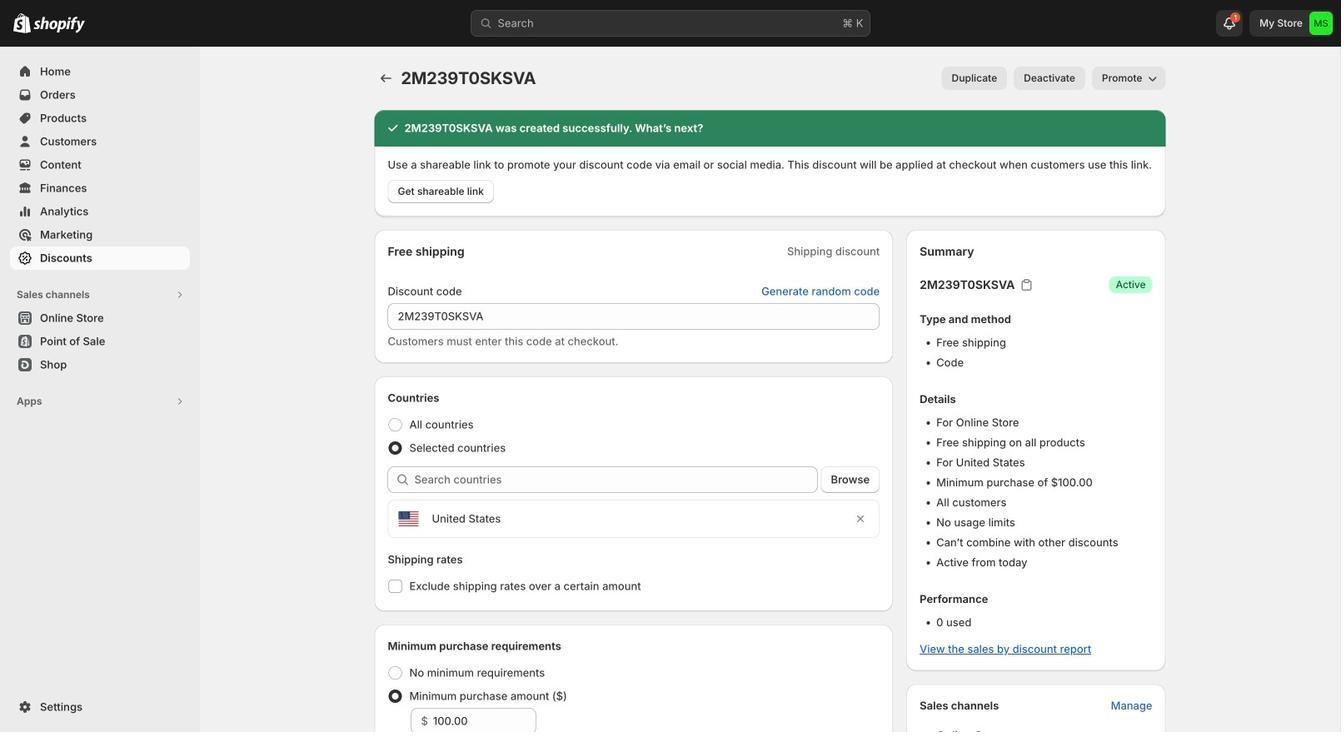 Task type: locate. For each thing, give the bounding box(es) containing it.
None text field
[[388, 303, 880, 330]]

my store image
[[1309, 12, 1333, 35]]

shopify image
[[33, 16, 85, 33]]

Search countries text field
[[414, 466, 818, 493]]

0.00 text field
[[433, 708, 536, 732]]



Task type: vqa. For each thing, say whether or not it's contained in the screenshot.
My Store icon
yes



Task type: describe. For each thing, give the bounding box(es) containing it.
shopify image
[[13, 13, 31, 33]]



